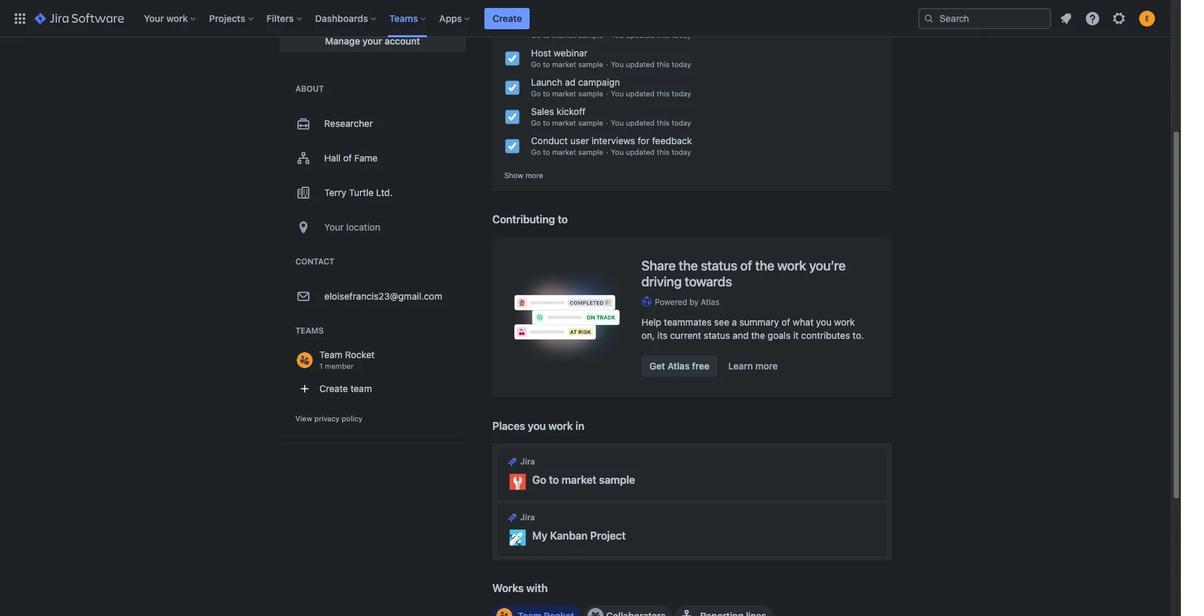 Task type: vqa. For each thing, say whether or not it's contained in the screenshot.
Go corresponding to Blitz with dev team
yes



Task type: locate. For each thing, give the bounding box(es) containing it.
1 vertical spatial jira
[[520, 513, 535, 523]]

terry turtle ltd.
[[324, 187, 393, 198]]

market down conduct
[[552, 148, 576, 156]]

atlas
[[701, 297, 719, 307], [668, 361, 690, 372]]

go to market sample for kickoff
[[531, 118, 603, 127]]

sample for kickoff
[[578, 118, 603, 127]]

go
[[531, 31, 541, 39], [531, 60, 541, 69], [531, 89, 541, 98], [531, 118, 541, 127], [531, 148, 541, 156], [532, 474, 546, 486]]

of right hall on the left of the page
[[343, 152, 352, 164]]

create for create
[[493, 12, 522, 24]]

atlas right get
[[668, 361, 690, 372]]

account
[[385, 35, 420, 47]]

you down blitz with dev team
[[611, 31, 624, 39]]

0 horizontal spatial of
[[343, 152, 352, 164]]

go for blitz with dev team
[[531, 31, 541, 39]]

interviews
[[592, 135, 635, 146]]

you up campaign
[[611, 60, 624, 69]]

sample up campaign
[[578, 60, 603, 69]]

of up powered by atlas link
[[740, 258, 752, 273]]

what
[[793, 317, 814, 328]]

0 vertical spatial create
[[493, 12, 522, 24]]

help teammates see a summary of what you work on, its current status and the goals it contributes to.
[[641, 317, 864, 341]]

jira software image
[[35, 10, 124, 26], [35, 10, 124, 26]]

create team
[[319, 383, 372, 395]]

towards
[[685, 274, 732, 289]]

blitz with dev team
[[531, 18, 612, 29]]

create
[[493, 12, 522, 24], [319, 383, 348, 395]]

0 horizontal spatial create
[[319, 383, 348, 395]]

with left dev
[[552, 18, 570, 29]]

share the status of the work you're driving towards
[[641, 258, 846, 289]]

by
[[689, 297, 699, 307]]

status inside help teammates see a summary of what you work on, its current status and the goals it contributes to.
[[704, 330, 730, 341]]

atlas right by at the top of page
[[701, 297, 719, 307]]

this for campaign
[[657, 89, 670, 98]]

you down interviews
[[611, 148, 624, 156]]

teams up team at the bottom of page
[[295, 326, 324, 336]]

0 vertical spatial your
[[144, 12, 164, 24]]

2 horizontal spatial of
[[782, 317, 790, 328]]

go down 'launch'
[[531, 89, 541, 98]]

0 vertical spatial teams
[[389, 12, 418, 24]]

3 you updated this today from the top
[[611, 89, 691, 98]]

you down campaign
[[611, 89, 624, 98]]

see
[[714, 317, 729, 328]]

the
[[679, 258, 698, 273], [755, 258, 774, 273], [751, 330, 765, 341]]

status down see
[[704, 330, 730, 341]]

go down "sales" at the left top of page
[[531, 118, 541, 127]]

1 horizontal spatial create
[[493, 12, 522, 24]]

your
[[144, 12, 164, 24], [324, 222, 344, 233]]

location
[[346, 222, 380, 233]]

5 you updated this today from the top
[[611, 148, 691, 156]]

jira image
[[507, 457, 518, 468], [507, 457, 518, 468], [507, 513, 518, 524]]

5 updated from the top
[[626, 148, 655, 156]]

3 this from the top
[[657, 89, 670, 98]]

1
[[319, 362, 323, 371]]

market down sales kickoff
[[552, 118, 576, 127]]

to down conduct
[[543, 148, 550, 156]]

driving
[[641, 274, 682, 289]]

1 vertical spatial your
[[324, 222, 344, 233]]

go to market sample down user
[[531, 148, 603, 156]]

projects
[[209, 12, 245, 24]]

hall of fame
[[324, 152, 378, 164]]

today for dev
[[672, 31, 691, 39]]

more inside button
[[755, 361, 778, 372]]

3 updated from the top
[[626, 89, 655, 98]]

go to market sample down the webinar
[[531, 60, 603, 69]]

0 horizontal spatial you
[[528, 420, 546, 432]]

jira right jira icon
[[520, 513, 535, 523]]

kickoff
[[557, 106, 586, 117]]

create inside button
[[319, 383, 348, 395]]

market for with
[[552, 31, 576, 39]]

1 today from the top
[[672, 31, 691, 39]]

your location
[[324, 222, 380, 233]]

1 horizontal spatial your
[[324, 222, 344, 233]]

0 horizontal spatial atlas
[[668, 361, 690, 372]]

sample down campaign
[[578, 89, 603, 98]]

view privacy policy link
[[295, 415, 362, 423]]

5 this from the top
[[657, 148, 670, 156]]

sales kickoff
[[531, 106, 586, 117]]

sample down dev
[[578, 31, 603, 39]]

go to market sample down blitz with dev team
[[531, 31, 603, 39]]

feedback
[[652, 135, 692, 146]]

learn more button
[[720, 356, 786, 377]]

its
[[657, 330, 668, 341]]

contributing to
[[492, 213, 568, 225]]

1 horizontal spatial team
[[591, 18, 612, 29]]

0 horizontal spatial team
[[350, 383, 372, 395]]

work left you're
[[777, 258, 806, 273]]

team right dev
[[591, 18, 612, 29]]

this for interviews
[[657, 148, 670, 156]]

work left projects
[[166, 12, 188, 24]]

sample down user
[[578, 148, 603, 156]]

0 vertical spatial jira
[[520, 457, 535, 467]]

go for sales kickoff
[[531, 118, 541, 127]]

work inside help teammates see a summary of what you work on, its current status and the goals it contributes to.
[[834, 317, 855, 328]]

1 this from the top
[[657, 31, 670, 39]]

your inside the your work popup button
[[144, 12, 164, 24]]

with for works
[[526, 583, 548, 595]]

1 horizontal spatial teams
[[389, 12, 418, 24]]

1 horizontal spatial of
[[740, 258, 752, 273]]

to down host
[[543, 60, 550, 69]]

view privacy policy
[[295, 415, 362, 423]]

market down in
[[561, 474, 596, 486]]

sample
[[578, 31, 603, 39], [578, 60, 603, 69], [578, 89, 603, 98], [578, 118, 603, 127], [578, 148, 603, 156], [599, 474, 635, 486]]

2 jira from the top
[[520, 513, 535, 523]]

get atlas free button
[[641, 356, 718, 377]]

teams inside popup button
[[389, 12, 418, 24]]

share
[[641, 258, 676, 273]]

0 vertical spatial team
[[591, 18, 612, 29]]

4 today from the top
[[672, 118, 691, 127]]

0 horizontal spatial with
[[526, 583, 548, 595]]

2 vertical spatial of
[[782, 317, 790, 328]]

with
[[552, 18, 570, 29], [526, 583, 548, 595]]

fame
[[354, 152, 378, 164]]

create left blitz
[[493, 12, 522, 24]]

go down blitz
[[531, 31, 541, 39]]

work inside the share the status of the work you're driving towards
[[777, 258, 806, 273]]

places you work in
[[492, 420, 584, 432]]

contributing
[[492, 213, 555, 225]]

0 vertical spatial with
[[552, 18, 570, 29]]

create down "member"
[[319, 383, 348, 395]]

manage your account link
[[279, 31, 466, 52]]

you updated this today
[[611, 31, 691, 39], [611, 60, 691, 69], [611, 89, 691, 98], [611, 118, 691, 127], [611, 148, 691, 156]]

today for campaign
[[672, 89, 691, 98]]

market
[[552, 31, 576, 39], [552, 60, 576, 69], [552, 89, 576, 98], [552, 118, 576, 127], [552, 148, 576, 156], [561, 474, 596, 486]]

to down blitz
[[543, 31, 550, 39]]

market for user
[[552, 148, 576, 156]]

you
[[816, 317, 832, 328], [528, 420, 546, 432]]

1 vertical spatial you
[[528, 420, 546, 432]]

4 updated from the top
[[626, 118, 655, 127]]

1 vertical spatial status
[[704, 330, 730, 341]]

updated
[[626, 31, 655, 39], [626, 60, 655, 69], [626, 89, 655, 98], [626, 118, 655, 127], [626, 148, 655, 156]]

create inside button
[[493, 12, 522, 24]]

your work
[[144, 12, 188, 24]]

kanban
[[550, 530, 588, 542]]

status up towards
[[701, 258, 737, 273]]

notifications image
[[1058, 10, 1074, 26]]

market down 'ad'
[[552, 89, 576, 98]]

1 vertical spatial more
[[755, 361, 778, 372]]

go for conduct user interviews for feedback
[[531, 148, 541, 156]]

go for host webinar
[[531, 60, 541, 69]]

0 vertical spatial atlas
[[701, 297, 719, 307]]

with for blitz
[[552, 18, 570, 29]]

blitz
[[531, 18, 550, 29]]

more right show
[[525, 171, 543, 180]]

team
[[591, 18, 612, 29], [350, 383, 372, 395]]

1 vertical spatial teams
[[295, 326, 324, 336]]

1 you updated this today from the top
[[611, 31, 691, 39]]

this
[[657, 31, 670, 39], [657, 60, 670, 69], [657, 89, 670, 98], [657, 118, 670, 127], [657, 148, 670, 156]]

1 updated from the top
[[626, 31, 655, 39]]

0 vertical spatial status
[[701, 258, 737, 273]]

banner
[[0, 0, 1171, 37]]

a
[[732, 317, 737, 328]]

more right learn on the bottom of the page
[[755, 361, 778, 372]]

atlas image
[[641, 297, 652, 308]]

1 vertical spatial of
[[740, 258, 752, 273]]

go to market sample
[[531, 31, 603, 39], [531, 60, 603, 69], [531, 89, 603, 98], [531, 118, 603, 127], [531, 148, 603, 156], [532, 474, 635, 486]]

to right contributing
[[558, 213, 568, 225]]

sample up user
[[578, 118, 603, 127]]

teams up account
[[389, 12, 418, 24]]

of inside help teammates see a summary of what you work on, its current status and the goals it contributes to.
[[782, 317, 790, 328]]

webinar
[[554, 47, 588, 59]]

with right works
[[526, 583, 548, 595]]

more
[[525, 171, 543, 180], [755, 361, 778, 372]]

launch
[[531, 77, 562, 88]]

manage
[[325, 35, 360, 47]]

5 you from the top
[[611, 148, 624, 156]]

go down host
[[531, 60, 541, 69]]

go down conduct
[[531, 148, 541, 156]]

market down host webinar
[[552, 60, 576, 69]]

you
[[611, 31, 624, 39], [611, 60, 624, 69], [611, 89, 624, 98], [611, 118, 624, 127], [611, 148, 624, 156]]

1 horizontal spatial atlas
[[701, 297, 719, 307]]

projects button
[[205, 8, 259, 29]]

eloisefrancis23@gmail.com
[[324, 291, 442, 302]]

1 horizontal spatial with
[[552, 18, 570, 29]]

go to market sample for with
[[531, 31, 603, 39]]

0 vertical spatial more
[[525, 171, 543, 180]]

create team image
[[299, 384, 310, 395]]

banner containing your work
[[0, 0, 1171, 37]]

primary element
[[8, 0, 918, 37]]

contact
[[295, 257, 334, 267]]

to down "sales" at the left top of page
[[543, 118, 550, 127]]

2 you from the top
[[611, 60, 624, 69]]

you up interviews
[[611, 118, 624, 127]]

the down summary
[[751, 330, 765, 341]]

sales
[[531, 106, 554, 117]]

on,
[[641, 330, 655, 341]]

goals
[[768, 330, 791, 341]]

show more link
[[504, 170, 543, 181]]

to down 'launch'
[[543, 89, 550, 98]]

3 today from the top
[[672, 89, 691, 98]]

of up goals
[[782, 317, 790, 328]]

1 you from the top
[[611, 31, 624, 39]]

1 vertical spatial create
[[319, 383, 348, 395]]

2 updated from the top
[[626, 60, 655, 69]]

apps button
[[435, 8, 475, 29]]

0 horizontal spatial your
[[144, 12, 164, 24]]

it
[[793, 330, 799, 341]]

market for webinar
[[552, 60, 576, 69]]

you updated this today for interviews
[[611, 148, 691, 156]]

1 jira from the top
[[520, 457, 535, 467]]

go to market sample down kickoff
[[531, 118, 603, 127]]

1 vertical spatial team
[[350, 383, 372, 395]]

you right places
[[528, 420, 546, 432]]

4 you updated this today from the top
[[611, 118, 691, 127]]

0 horizontal spatial more
[[525, 171, 543, 180]]

5 today from the top
[[672, 148, 691, 156]]

1 horizontal spatial you
[[816, 317, 832, 328]]

hall
[[324, 152, 341, 164]]

to for conduct
[[543, 148, 550, 156]]

places
[[492, 420, 525, 432]]

jira down places you work in
[[520, 457, 535, 467]]

dev
[[573, 18, 588, 29]]

create for create team
[[319, 383, 348, 395]]

0 vertical spatial you
[[816, 317, 832, 328]]

Search field
[[918, 8, 1051, 29]]

market for kickoff
[[552, 118, 576, 127]]

1 vertical spatial with
[[526, 583, 548, 595]]

market down blitz with dev team
[[552, 31, 576, 39]]

2 today from the top
[[672, 60, 691, 69]]

team up 'policy' on the bottom left
[[350, 383, 372, 395]]

1 horizontal spatial more
[[755, 361, 778, 372]]

work up to.
[[834, 317, 855, 328]]

3 you from the top
[[611, 89, 624, 98]]

sample for with
[[578, 31, 603, 39]]

go to market sample down 'ad'
[[531, 89, 603, 98]]

you for dev
[[611, 31, 624, 39]]

the up towards
[[679, 258, 698, 273]]

your profile and settings image
[[1139, 10, 1155, 26]]

help
[[641, 317, 661, 328]]

user
[[570, 135, 589, 146]]

today
[[672, 31, 691, 39], [672, 60, 691, 69], [672, 89, 691, 98], [672, 118, 691, 127], [672, 148, 691, 156]]

privacy
[[314, 415, 340, 423]]

you up contributes
[[816, 317, 832, 328]]

you updated this today for campaign
[[611, 89, 691, 98]]

1 vertical spatial atlas
[[668, 361, 690, 372]]



Task type: describe. For each thing, give the bounding box(es) containing it.
team rocket 1 member
[[319, 349, 375, 371]]

dashboards button
[[311, 8, 381, 29]]

create button
[[485, 8, 530, 29]]

2 you updated this today from the top
[[611, 60, 691, 69]]

4 you from the top
[[611, 118, 624, 127]]

the up powered by atlas link
[[755, 258, 774, 273]]

go to market sample for user
[[531, 148, 603, 156]]

jira for my kanban project
[[520, 513, 535, 523]]

you for campaign
[[611, 89, 624, 98]]

go to market sample link
[[532, 474, 635, 487]]

market for ad
[[552, 89, 576, 98]]

get
[[649, 361, 665, 372]]

go to market sample down in
[[532, 474, 635, 486]]

conduct
[[531, 135, 568, 146]]

show more
[[504, 171, 543, 180]]

search image
[[924, 13, 934, 24]]

learn more
[[728, 361, 778, 372]]

to for blitz
[[543, 31, 550, 39]]

rocket
[[345, 349, 375, 361]]

contributes
[[801, 330, 850, 341]]

to down places you work in
[[549, 474, 559, 486]]

get atlas free
[[649, 361, 710, 372]]

turtle
[[349, 187, 374, 198]]

go down places you work in
[[532, 474, 546, 486]]

member
[[325, 362, 354, 371]]

powered by atlas link
[[641, 297, 870, 308]]

filters button
[[263, 8, 307, 29]]

create team button
[[295, 377, 450, 403]]

current
[[670, 330, 701, 341]]

status inside the share the status of the work you're driving towards
[[701, 258, 737, 273]]

of inside the share the status of the work you're driving towards
[[740, 258, 752, 273]]

about
[[295, 84, 324, 94]]

this for dev
[[657, 31, 670, 39]]

team inside button
[[350, 383, 372, 395]]

launch ad campaign
[[531, 77, 620, 88]]

summary
[[739, 317, 779, 328]]

powered
[[655, 297, 687, 307]]

sample for ad
[[578, 89, 603, 98]]

you for interviews
[[611, 148, 624, 156]]

sample for webinar
[[578, 60, 603, 69]]

to for launch
[[543, 89, 550, 98]]

collaboratorsicon image
[[590, 611, 601, 617]]

to for host
[[543, 60, 550, 69]]

your for your work
[[144, 12, 164, 24]]

teammates
[[664, 317, 712, 328]]

settings image
[[1111, 10, 1127, 26]]

atlas inside button
[[668, 361, 690, 372]]

show
[[504, 171, 523, 180]]

work inside the your work popup button
[[166, 12, 188, 24]]

free
[[692, 361, 710, 372]]

go to market sample for webinar
[[531, 60, 603, 69]]

works with
[[492, 583, 548, 595]]

today for interviews
[[672, 148, 691, 156]]

apps
[[439, 12, 462, 24]]

campaign
[[578, 77, 620, 88]]

updated for dev
[[626, 31, 655, 39]]

more for learn more
[[755, 361, 778, 372]]

team
[[319, 349, 343, 361]]

jira image for my kanban project
[[507, 513, 518, 524]]

manage your account
[[325, 35, 420, 47]]

my kanban project link
[[532, 530, 626, 543]]

go to market sample for ad
[[531, 89, 603, 98]]

policy
[[342, 415, 362, 423]]

my
[[532, 530, 547, 542]]

0 vertical spatial of
[[343, 152, 352, 164]]

sample for user
[[578, 148, 603, 156]]

in
[[575, 420, 584, 432]]

conduct user interviews for feedback
[[531, 135, 692, 146]]

for
[[638, 135, 650, 146]]

teams button
[[385, 8, 431, 29]]

updated for interviews
[[626, 148, 655, 156]]

work left in
[[548, 420, 573, 432]]

powered by atlas
[[655, 297, 719, 307]]

sample up project
[[599, 474, 635, 486]]

ad
[[565, 77, 576, 88]]

go for launch ad campaign
[[531, 89, 541, 98]]

to.
[[853, 330, 864, 341]]

works
[[492, 583, 524, 595]]

the inside help teammates see a summary of what you work on, its current status and the goals it contributes to.
[[751, 330, 765, 341]]

host
[[531, 47, 551, 59]]

2 this from the top
[[657, 60, 670, 69]]

4 this from the top
[[657, 118, 670, 127]]

view
[[295, 415, 312, 423]]

help image
[[1085, 10, 1101, 26]]

ltd.
[[376, 187, 393, 198]]

more for show more
[[525, 171, 543, 180]]

appswitcher icon image
[[12, 10, 28, 26]]

and
[[733, 330, 749, 341]]

jira for go to market sample
[[520, 457, 535, 467]]

your for your location
[[324, 222, 344, 233]]

updated for campaign
[[626, 89, 655, 98]]

to for sales
[[543, 118, 550, 127]]

your
[[363, 35, 382, 47]]

you inside help teammates see a summary of what you work on, its current status and the goals it contributes to.
[[816, 317, 832, 328]]

researcher
[[324, 118, 373, 129]]

host webinar
[[531, 47, 588, 59]]

dashboards
[[315, 12, 368, 24]]

learn
[[728, 361, 753, 372]]

you updated this today for dev
[[611, 31, 691, 39]]

you're
[[809, 258, 846, 273]]

project
[[590, 530, 626, 542]]

jira image
[[507, 513, 518, 524]]

jira image for go to market sample
[[507, 457, 518, 468]]

terry
[[324, 187, 346, 198]]

0 horizontal spatial teams
[[295, 326, 324, 336]]

your work button
[[140, 8, 201, 29]]

my kanban project
[[532, 530, 626, 542]]



